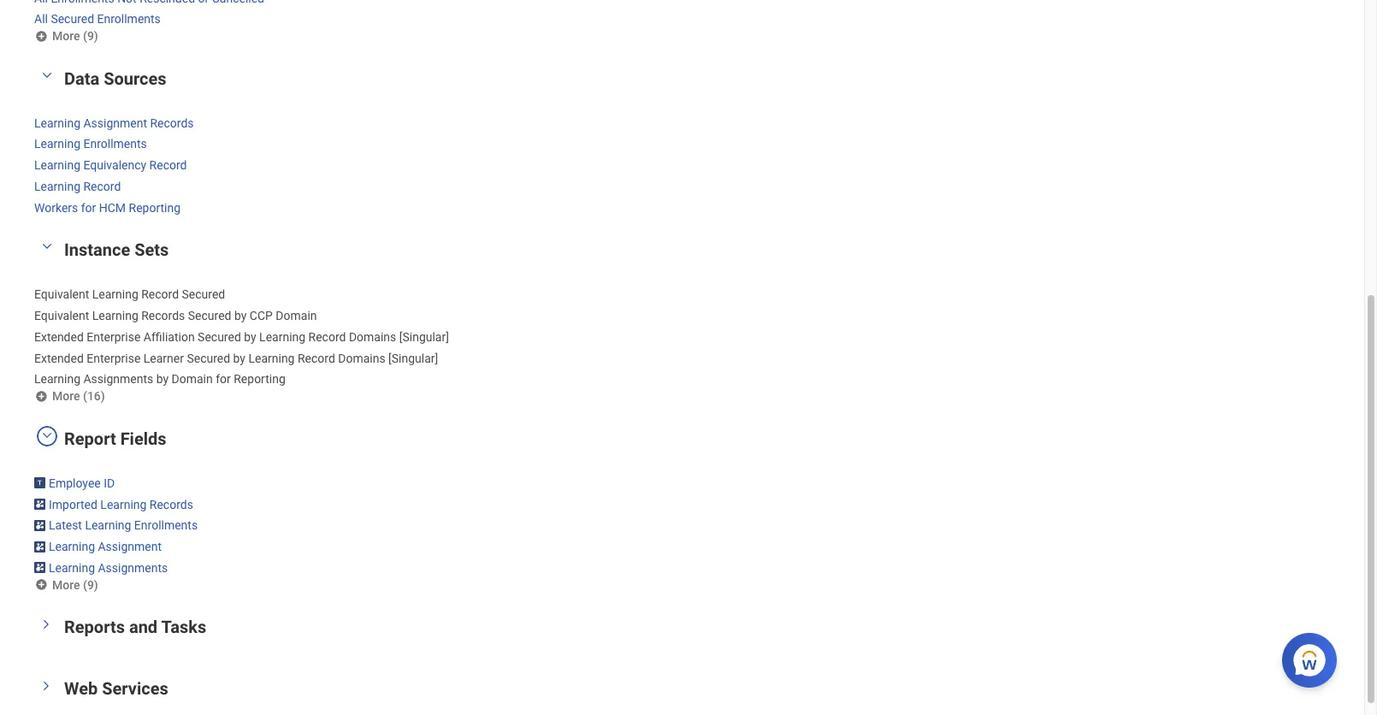 Task type: describe. For each thing, give the bounding box(es) containing it.
id
[[104, 477, 115, 490]]

imported learning records link
[[49, 494, 193, 511]]

workers for hcm reporting link
[[34, 197, 181, 215]]

instance sets group
[[34, 237, 1331, 405]]

reporting inside data sources group
[[129, 201, 181, 215]]

learning inside latest learning enrollments link
[[85, 519, 131, 533]]

enrollments for secured
[[97, 12, 161, 26]]

learning inside extended enterprise learner secured by learning record domains [singular] element
[[249, 351, 295, 365]]

affiliation
[[144, 330, 195, 344]]

learning assignment records link
[[34, 113, 194, 130]]

equivalent learning record secured
[[34, 288, 225, 302]]

domains for extended enterprise learner secured by learning record domains [singular]
[[338, 351, 386, 365]]

learning inside learning assignments by domain for reporting element
[[34, 373, 80, 386]]

reports and tasks button
[[64, 617, 206, 638]]

assignment for learning assignment records
[[83, 116, 147, 130]]

equivalent for equivalent learning record secured
[[34, 288, 89, 302]]

learning inside learning enrollments link
[[34, 137, 80, 151]]

learning inside "link"
[[34, 180, 80, 193]]

hcm
[[99, 201, 126, 215]]

extended enterprise affiliation secured by learning record domains [singular] element
[[34, 327, 449, 344]]

[singular] for extended enterprise learner secured by learning record domains [singular]
[[389, 351, 438, 365]]

0 vertical spatial domain
[[276, 309, 317, 323]]

sources
[[104, 68, 167, 89]]

services
[[102, 679, 168, 699]]

equivalent learning records secured by ccp domain
[[34, 309, 317, 323]]

records for equivalent learning records secured by ccp domain
[[141, 309, 185, 323]]

latest learning enrollments
[[49, 519, 198, 533]]

reports and tasks
[[64, 617, 206, 638]]

reporting inside instance sets group
[[234, 373, 286, 386]]

assignment for learning assignment
[[98, 540, 162, 554]]

more (9) for more (9) dropdown button inside report fields group
[[52, 578, 98, 592]]

more (9) for the items selected list containing all secured enrollments more (9) dropdown button
[[52, 29, 98, 43]]

enrollments inside data sources group
[[83, 137, 147, 151]]

web
[[64, 679, 98, 699]]

learning inside learning assignment records link
[[34, 116, 80, 130]]

data sources group
[[34, 65, 1331, 216]]

web services
[[64, 679, 168, 699]]

(16)
[[83, 389, 105, 403]]

chevron down image for instance sets
[[37, 241, 57, 253]]

chevron down image
[[37, 429, 57, 441]]

report fields button
[[64, 429, 167, 449]]

learning equivalency record
[[34, 158, 187, 172]]

extended enterprise affiliation secured by learning record domains [singular]
[[34, 330, 449, 344]]

equivalent learning record secured element
[[34, 284, 225, 302]]

enrollments for learning
[[134, 519, 198, 533]]

learner
[[144, 351, 184, 365]]

instance sets button
[[64, 240, 169, 261]]

items selected list containing all secured enrollments
[[34, 0, 354, 27]]

by for records
[[234, 309, 247, 323]]

learning record
[[34, 180, 121, 193]]

equivalent for equivalent learning records secured by ccp domain
[[34, 309, 89, 323]]

more (16)
[[52, 389, 105, 403]]

learning inside imported learning records link
[[100, 498, 147, 511]]

more (16) button
[[34, 388, 107, 405]]

learning assignment
[[49, 540, 162, 554]]

latest
[[49, 519, 82, 533]]

secured for record
[[182, 288, 225, 302]]

chevron down image for web services
[[40, 676, 52, 697]]

latest learning enrollments link
[[49, 515, 198, 533]]

1 more from the top
[[52, 29, 80, 43]]

and
[[129, 617, 158, 638]]

sets
[[135, 240, 169, 261]]

extended enterprise learner secured by learning record domains [singular] element
[[34, 348, 438, 365]]

extended for extended enterprise learner secured by learning record domains [singular]
[[34, 351, 84, 365]]

imported
[[49, 498, 97, 511]]

learning inside learning equivalency record link
[[34, 158, 80, 172]]



Task type: vqa. For each thing, say whether or not it's contained in the screenshot.
"More" within Report Fields group
yes



Task type: locate. For each thing, give the bounding box(es) containing it.
more (9) button for the items selected list containing all secured enrollments
[[34, 27, 100, 44]]

by down extended enterprise affiliation secured by learning record domains [singular]
[[233, 351, 246, 365]]

learning assignments
[[49, 561, 168, 575]]

records down sources
[[150, 116, 194, 130]]

by for learner
[[233, 351, 246, 365]]

0 vertical spatial for
[[81, 201, 96, 215]]

reports
[[64, 617, 125, 638]]

enrollments up sources
[[97, 12, 161, 26]]

enterprise up (16)
[[87, 351, 141, 365]]

0 vertical spatial (9)
[[83, 29, 98, 43]]

secured
[[51, 12, 94, 26], [182, 288, 225, 302], [188, 309, 231, 323], [198, 330, 241, 344], [187, 351, 230, 365]]

learning assignment link
[[49, 537, 162, 554]]

enterprise for affiliation
[[87, 330, 141, 344]]

report fields group
[[34, 425, 1331, 593]]

imported learning records
[[49, 498, 193, 511]]

records up latest learning enrollments link
[[150, 498, 193, 511]]

3 items selected list from the top
[[34, 284, 477, 388]]

ccp
[[250, 309, 273, 323]]

report fields
[[64, 429, 167, 449]]

1 vertical spatial (9)
[[83, 578, 98, 592]]

more (9) button for the items selected list containing employee id
[[34, 576, 100, 593]]

all secured enrollments link
[[34, 9, 161, 26]]

assignment inside learning assignment records link
[[83, 116, 147, 130]]

by up extended enterprise affiliation secured by learning record domains [singular] element
[[234, 309, 247, 323]]

for
[[81, 201, 96, 215], [216, 373, 231, 386]]

employee
[[49, 477, 101, 490]]

0 horizontal spatial domain
[[172, 373, 213, 386]]

data sources button
[[64, 68, 167, 89]]

enrollments down imported learning records
[[134, 519, 198, 533]]

1 more (9) from the top
[[52, 29, 98, 43]]

chevron down image for reports and tasks
[[40, 615, 52, 635]]

report
[[64, 429, 116, 449]]

2 items selected list from the top
[[34, 113, 221, 216]]

more (9) button down all
[[34, 27, 100, 44]]

equivalent learning records secured by ccp domain element
[[34, 306, 317, 323]]

for down extended enterprise learner secured by learning record domains [singular]
[[216, 373, 231, 386]]

[singular]
[[399, 330, 449, 344], [389, 351, 438, 365]]

chevron down image left web
[[40, 676, 52, 697]]

learning equivalency record link
[[34, 155, 187, 172]]

chevron down image inside instance sets group
[[37, 241, 57, 253]]

extended enterprise learner secured by learning record domains [singular]
[[34, 351, 438, 365]]

enterprise for learner
[[87, 351, 141, 365]]

extended for extended enterprise affiliation secured by learning record domains [singular]
[[34, 330, 84, 344]]

records inside instance sets group
[[141, 309, 185, 323]]

more down all secured enrollments
[[52, 29, 80, 43]]

1 enterprise from the top
[[87, 330, 141, 344]]

1 horizontal spatial for
[[216, 373, 231, 386]]

domain right ccp
[[276, 309, 317, 323]]

for inside instance sets group
[[216, 373, 231, 386]]

2 equivalent from the top
[[34, 309, 89, 323]]

secured for learner
[[187, 351, 230, 365]]

1 vertical spatial domain
[[172, 373, 213, 386]]

employee id
[[49, 477, 115, 490]]

items selected list containing learning assignment records
[[34, 113, 221, 216]]

0 horizontal spatial reporting
[[129, 201, 181, 215]]

assignments down learning assignment
[[98, 561, 168, 575]]

tasks
[[161, 617, 206, 638]]

0 vertical spatial [singular]
[[399, 330, 449, 344]]

assignments inside instance sets group
[[83, 373, 153, 386]]

by
[[234, 309, 247, 323], [244, 330, 256, 344], [233, 351, 246, 365], [156, 373, 169, 386]]

learning inside equivalent learning record secured element
[[92, 288, 138, 302]]

more (9) inside report fields group
[[52, 578, 98, 592]]

0 vertical spatial enrollments
[[97, 12, 161, 26]]

1 vertical spatial assignments
[[98, 561, 168, 575]]

1 vertical spatial equivalent
[[34, 309, 89, 323]]

record inside "link"
[[83, 180, 121, 193]]

1 vertical spatial extended
[[34, 351, 84, 365]]

learning enrollments link
[[34, 134, 147, 151]]

domain
[[276, 309, 317, 323], [172, 373, 213, 386]]

records
[[150, 116, 194, 130], [141, 309, 185, 323], [150, 498, 193, 511]]

chevron down image left "data"
[[37, 69, 57, 81]]

(9) down learning assignments
[[83, 578, 98, 592]]

more down learning assignments
[[52, 578, 80, 592]]

items selected list containing equivalent learning record secured
[[34, 284, 477, 388]]

2 vertical spatial records
[[150, 498, 193, 511]]

[singular] for extended enterprise affiliation secured by learning record domains [singular]
[[399, 330, 449, 344]]

1 vertical spatial enrollments
[[83, 137, 147, 151]]

0 vertical spatial assignment
[[83, 116, 147, 130]]

more (9) button down learning assignments
[[34, 576, 100, 593]]

records up affiliation
[[141, 309, 185, 323]]

by down ccp
[[244, 330, 256, 344]]

1 horizontal spatial reporting
[[234, 373, 286, 386]]

0 vertical spatial assignments
[[83, 373, 153, 386]]

more for instance sets
[[52, 389, 80, 403]]

learning inside learning assignments link
[[49, 561, 95, 575]]

1 vertical spatial more
[[52, 389, 80, 403]]

learning record link
[[34, 176, 121, 193]]

all
[[34, 12, 48, 26]]

workers for hcm reporting
[[34, 201, 181, 215]]

employee id link
[[49, 473, 115, 490]]

data
[[64, 68, 99, 89]]

assignment inside learning assignment link
[[98, 540, 162, 554]]

learning inside the equivalent learning records secured by ccp domain element
[[92, 309, 138, 323]]

extended
[[34, 330, 84, 344], [34, 351, 84, 365]]

2 more (9) button from the top
[[34, 576, 100, 593]]

instance
[[64, 240, 130, 261]]

0 vertical spatial equivalent
[[34, 288, 89, 302]]

reporting right hcm
[[129, 201, 181, 215]]

0 vertical spatial more (9) button
[[34, 27, 100, 44]]

data sources
[[64, 68, 167, 89]]

learning assignment records
[[34, 116, 194, 130]]

domains for extended enterprise affiliation secured by learning record domains [singular]
[[349, 330, 396, 344]]

domain down learner
[[172, 373, 213, 386]]

2 vertical spatial more
[[52, 578, 80, 592]]

0 vertical spatial records
[[150, 116, 194, 130]]

enrollments inside report fields group
[[134, 519, 198, 533]]

more (9) down all secured enrollments
[[52, 29, 98, 43]]

(9)
[[83, 29, 98, 43], [83, 578, 98, 592]]

more left (16)
[[52, 389, 80, 403]]

learning assignments link
[[49, 558, 168, 575]]

enrollments
[[97, 12, 161, 26], [83, 137, 147, 151], [134, 519, 198, 533]]

chevron down image
[[37, 69, 57, 81], [37, 241, 57, 253], [40, 615, 52, 635], [40, 676, 52, 697]]

more (9) button inside report fields group
[[34, 576, 100, 593]]

0 vertical spatial enterprise
[[87, 330, 141, 344]]

records for learning assignment records
[[150, 116, 194, 130]]

enrollments up learning equivalency record link
[[83, 137, 147, 151]]

by down learner
[[156, 373, 169, 386]]

records for imported learning records
[[150, 498, 193, 511]]

equivalency
[[83, 158, 146, 172]]

for down learning record
[[81, 201, 96, 215]]

equivalent
[[34, 288, 89, 302], [34, 309, 89, 323]]

learning assignments by domain for reporting element
[[34, 369, 286, 386]]

2 enterprise from the top
[[87, 351, 141, 365]]

learning enrollments
[[34, 137, 147, 151]]

more inside more (16) dropdown button
[[52, 389, 80, 403]]

0 vertical spatial more
[[52, 29, 80, 43]]

equivalent down equivalent learning record secured
[[34, 309, 89, 323]]

items selected list containing employee id
[[34, 473, 225, 576]]

0 horizontal spatial for
[[81, 201, 96, 215]]

chevron down image inside data sources group
[[37, 69, 57, 81]]

by for affiliation
[[244, 330, 256, 344]]

1 vertical spatial assignment
[[98, 540, 162, 554]]

2 (9) from the top
[[83, 578, 98, 592]]

1 vertical spatial more (9) button
[[34, 576, 100, 593]]

enterprise down equivalent learning record secured
[[87, 330, 141, 344]]

secured for records
[[188, 309, 231, 323]]

reporting down extended enterprise learner secured by learning record domains [singular]
[[234, 373, 286, 386]]

for inside data sources group
[[81, 201, 96, 215]]

0 vertical spatial extended
[[34, 330, 84, 344]]

assignment down the 'latest learning enrollments'
[[98, 540, 162, 554]]

0 vertical spatial reporting
[[129, 201, 181, 215]]

learning
[[34, 116, 80, 130], [34, 137, 80, 151], [34, 158, 80, 172], [34, 180, 80, 193], [92, 288, 138, 302], [92, 309, 138, 323], [259, 330, 306, 344], [249, 351, 295, 365], [34, 373, 80, 386], [100, 498, 147, 511], [85, 519, 131, 533], [49, 540, 95, 554], [49, 561, 95, 575]]

items selected list inside data sources group
[[34, 113, 221, 216]]

1 extended from the top
[[34, 330, 84, 344]]

learning inside extended enterprise affiliation secured by learning record domains [singular] element
[[259, 330, 306, 344]]

equivalent down the instance
[[34, 288, 89, 302]]

1 (9) from the top
[[83, 29, 98, 43]]

secured right all
[[51, 12, 94, 26]]

2 more (9) from the top
[[52, 578, 98, 592]]

2 more from the top
[[52, 389, 80, 403]]

secured up extended enterprise affiliation secured by learning record domains [singular] element
[[188, 309, 231, 323]]

4 items selected list from the top
[[34, 473, 225, 576]]

chevron down image for data sources
[[37, 69, 57, 81]]

1 vertical spatial more (9)
[[52, 578, 98, 592]]

more
[[52, 29, 80, 43], [52, 389, 80, 403], [52, 578, 80, 592]]

2 vertical spatial enrollments
[[134, 519, 198, 533]]

domains
[[349, 330, 396, 344], [338, 351, 386, 365]]

1 more (9) button from the top
[[34, 27, 100, 44]]

1 equivalent from the top
[[34, 288, 89, 302]]

(9) inside report fields group
[[83, 578, 98, 592]]

items selected list
[[34, 0, 354, 27], [34, 113, 221, 216], [34, 284, 477, 388], [34, 473, 225, 576]]

learning inside learning assignment link
[[49, 540, 95, 554]]

records inside report fields group
[[150, 498, 193, 511]]

more (9) down learning assignments
[[52, 578, 98, 592]]

record
[[149, 158, 187, 172], [83, 180, 121, 193], [141, 288, 179, 302], [309, 330, 346, 344], [298, 351, 335, 365]]

chevron down image left reports
[[40, 615, 52, 635]]

(9) down all secured enrollments
[[83, 29, 98, 43]]

items selected list inside report fields group
[[34, 473, 225, 576]]

2 extended from the top
[[34, 351, 84, 365]]

records inside data sources group
[[150, 116, 194, 130]]

1 vertical spatial records
[[141, 309, 185, 323]]

enterprise
[[87, 330, 141, 344], [87, 351, 141, 365]]

more (9)
[[52, 29, 98, 43], [52, 578, 98, 592]]

assignment up learning enrollments link
[[83, 116, 147, 130]]

fields
[[120, 429, 167, 449]]

learning assignments by domain for reporting
[[34, 373, 286, 386]]

workers
[[34, 201, 78, 215]]

assignments for learning assignments
[[98, 561, 168, 575]]

1 vertical spatial for
[[216, 373, 231, 386]]

1 vertical spatial [singular]
[[389, 351, 438, 365]]

1 items selected list from the top
[[34, 0, 354, 27]]

1 vertical spatial enterprise
[[87, 351, 141, 365]]

assignments up (16)
[[83, 373, 153, 386]]

chevron down image down workers on the left of page
[[37, 241, 57, 253]]

secured up extended enterprise learner secured by learning record domains [singular] element
[[198, 330, 241, 344]]

reporting
[[129, 201, 181, 215], [234, 373, 286, 386]]

assignment
[[83, 116, 147, 130], [98, 540, 162, 554]]

1 vertical spatial domains
[[338, 351, 386, 365]]

secured down extended enterprise affiliation secured by learning record domains [singular]
[[187, 351, 230, 365]]

0 vertical spatial more (9)
[[52, 29, 98, 43]]

assignments
[[83, 373, 153, 386], [98, 561, 168, 575]]

3 more from the top
[[52, 578, 80, 592]]

assignments inside report fields group
[[98, 561, 168, 575]]

more (9) button
[[34, 27, 100, 44], [34, 576, 100, 593]]

assignments for learning assignments by domain for reporting
[[83, 373, 153, 386]]

1 horizontal spatial domain
[[276, 309, 317, 323]]

all secured enrollments
[[34, 12, 161, 26]]

instance sets
[[64, 240, 169, 261]]

web services button
[[64, 679, 168, 699]]

secured for affiliation
[[198, 330, 241, 344]]

0 vertical spatial domains
[[349, 330, 396, 344]]

items selected list inside instance sets group
[[34, 284, 477, 388]]

secured up the equivalent learning records secured by ccp domain element in the top left of the page
[[182, 288, 225, 302]]

1 vertical spatial reporting
[[234, 373, 286, 386]]

more inside report fields group
[[52, 578, 80, 592]]

more for report fields
[[52, 578, 80, 592]]



